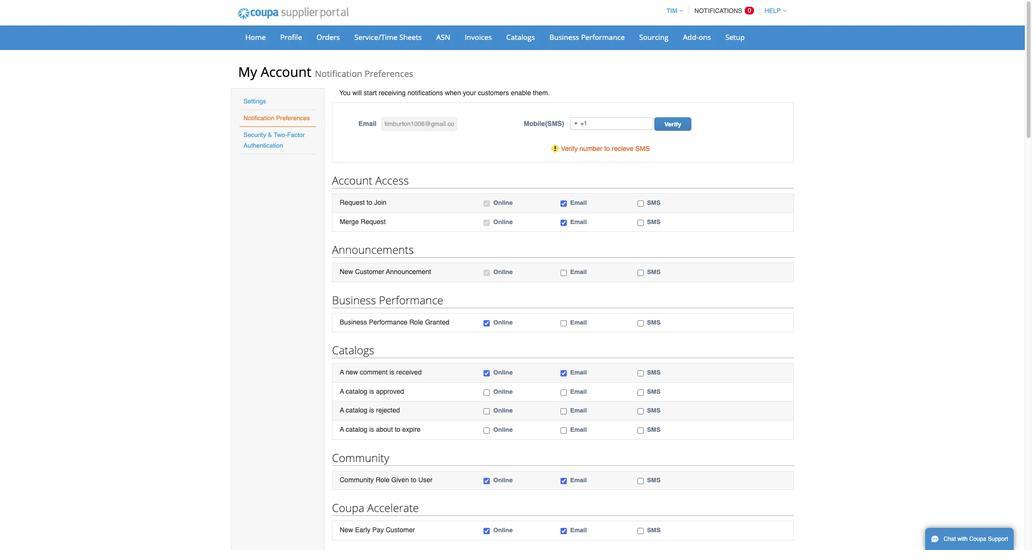 Task type: vqa. For each thing, say whether or not it's contained in the screenshot.
first Line from the top of the page
no



Task type: locate. For each thing, give the bounding box(es) containing it.
email for request to join
[[571, 199, 587, 207]]

2 online from the top
[[494, 218, 513, 226]]

business performance
[[550, 32, 625, 42], [332, 293, 444, 308]]

account
[[261, 63, 312, 81], [332, 173, 373, 188]]

email
[[359, 120, 377, 128], [571, 199, 587, 207], [571, 218, 587, 226], [571, 269, 587, 276], [571, 319, 587, 326], [571, 369, 587, 377], [571, 388, 587, 396], [571, 407, 587, 415], [571, 427, 587, 434], [571, 477, 587, 484], [571, 527, 587, 534]]

email for a catalog is approved
[[571, 388, 587, 396]]

2 catalog from the top
[[346, 407, 368, 415]]

None checkbox
[[561, 201, 567, 207], [561, 220, 567, 226], [638, 270, 644, 276], [484, 321, 490, 327], [484, 371, 490, 377], [638, 371, 644, 377], [484, 409, 490, 415], [561, 409, 567, 415], [484, 428, 490, 434], [561, 428, 567, 434], [638, 428, 644, 434], [484, 478, 490, 485], [638, 478, 644, 485], [638, 529, 644, 535], [561, 201, 567, 207], [561, 220, 567, 226], [638, 270, 644, 276], [484, 321, 490, 327], [484, 371, 490, 377], [638, 371, 644, 377], [484, 409, 490, 415], [561, 409, 567, 415], [484, 428, 490, 434], [561, 428, 567, 434], [638, 428, 644, 434], [484, 478, 490, 485], [638, 478, 644, 485], [638, 529, 644, 535]]

help link
[[761, 7, 787, 14]]

4 a from the top
[[340, 426, 344, 434]]

community for community
[[332, 450, 389, 466]]

tim
[[667, 7, 678, 14]]

email for business performance role granted
[[571, 319, 587, 326]]

online for request to join
[[494, 199, 513, 207]]

notifications
[[408, 89, 443, 97]]

authentication
[[244, 142, 283, 149]]

2 vertical spatial business
[[340, 319, 367, 326]]

email for new customer announcement
[[571, 269, 587, 276]]

announcements
[[332, 242, 414, 258]]

your
[[463, 89, 476, 97]]

community
[[332, 450, 389, 466], [340, 476, 374, 484]]

9 online from the top
[[494, 477, 513, 484]]

customer down announcements
[[355, 268, 384, 276]]

0 vertical spatial business performance
[[550, 32, 625, 42]]

navigation
[[663, 1, 787, 20]]

notification down the settings link
[[244, 115, 275, 122]]

1 vertical spatial notification
[[244, 115, 275, 122]]

expire
[[402, 426, 421, 434]]

0 vertical spatial coupa
[[332, 501, 365, 516]]

sms for merge request
[[647, 218, 661, 226]]

0 vertical spatial role
[[410, 319, 423, 326]]

1 vertical spatial community
[[340, 476, 374, 484]]

profile link
[[274, 30, 309, 44]]

1 online from the top
[[494, 199, 513, 207]]

0 vertical spatial community
[[332, 450, 389, 466]]

sms for community role given to user
[[647, 477, 661, 484]]

notification preferences
[[244, 115, 310, 122]]

online for a catalog is about to expire
[[494, 427, 513, 434]]

email for new early pay customer
[[571, 527, 587, 534]]

2 vertical spatial catalog
[[346, 426, 368, 434]]

verify
[[665, 121, 682, 128], [561, 145, 578, 153]]

when
[[445, 89, 461, 97]]

sms for a catalog is rejected
[[647, 407, 661, 415]]

1 vertical spatial coupa
[[970, 536, 987, 543]]

account up request to join
[[332, 173, 373, 188]]

1 horizontal spatial verify
[[665, 121, 682, 128]]

announcement
[[386, 268, 431, 276]]

security & two-factor authentication
[[244, 131, 305, 149]]

add-ons link
[[677, 30, 718, 44]]

customer
[[355, 268, 384, 276], [386, 527, 415, 534]]

setup
[[726, 32, 745, 42]]

None checkbox
[[484, 201, 490, 207], [638, 201, 644, 207], [484, 220, 490, 226], [638, 220, 644, 226], [484, 270, 490, 276], [561, 270, 567, 276], [561, 321, 567, 327], [638, 321, 644, 327], [561, 371, 567, 377], [484, 390, 490, 396], [561, 390, 567, 396], [638, 390, 644, 396], [638, 409, 644, 415], [561, 478, 567, 485], [484, 529, 490, 535], [561, 529, 567, 535], [484, 201, 490, 207], [638, 201, 644, 207], [484, 220, 490, 226], [638, 220, 644, 226], [484, 270, 490, 276], [561, 270, 567, 276], [561, 321, 567, 327], [638, 321, 644, 327], [561, 371, 567, 377], [484, 390, 490, 396], [561, 390, 567, 396], [638, 390, 644, 396], [638, 409, 644, 415], [561, 478, 567, 485], [484, 529, 490, 535], [561, 529, 567, 535]]

0 horizontal spatial coupa
[[332, 501, 365, 516]]

verify number to recieve sms
[[561, 145, 650, 153]]

request up merge
[[340, 199, 365, 207]]

1 horizontal spatial preferences
[[365, 68, 414, 79]]

new left early
[[340, 527, 353, 534]]

0 vertical spatial preferences
[[365, 68, 414, 79]]

home link
[[239, 30, 272, 44]]

to right about
[[395, 426, 401, 434]]

0 vertical spatial verify
[[665, 121, 682, 128]]

1 horizontal spatial coupa
[[970, 536, 987, 543]]

1 vertical spatial request
[[361, 218, 386, 226]]

recieve
[[612, 145, 634, 153]]

catalogs right invoices link
[[507, 32, 535, 42]]

1 horizontal spatial business performance
[[550, 32, 625, 42]]

3 a from the top
[[340, 407, 344, 415]]

granted
[[425, 319, 450, 326]]

7 online from the top
[[494, 407, 513, 415]]

to left join
[[367, 199, 373, 207]]

a catalog is about to expire
[[340, 426, 421, 434]]

request down join
[[361, 218, 386, 226]]

service/time sheets
[[355, 32, 422, 42]]

catalog
[[346, 388, 368, 396], [346, 407, 368, 415], [346, 426, 368, 434]]

0 vertical spatial business
[[550, 32, 580, 42]]

catalog down the a catalog is rejected
[[346, 426, 368, 434]]

3 online from the top
[[494, 269, 513, 276]]

add-ons
[[683, 32, 711, 42]]

role left granted
[[410, 319, 423, 326]]

6 online from the top
[[494, 388, 513, 396]]

1 vertical spatial catalog
[[346, 407, 368, 415]]

notification up you
[[315, 68, 363, 79]]

a down the a catalog is rejected
[[340, 426, 344, 434]]

catalogs
[[507, 32, 535, 42], [332, 343, 374, 358]]

coupa right with
[[970, 536, 987, 543]]

preferences up factor
[[276, 115, 310, 122]]

catalog for a catalog is approved
[[346, 388, 368, 396]]

account down profile link at the top
[[261, 63, 312, 81]]

access
[[376, 173, 409, 188]]

2 a from the top
[[340, 388, 344, 396]]

0 vertical spatial new
[[340, 268, 353, 276]]

1 vertical spatial business performance
[[332, 293, 444, 308]]

notification
[[315, 68, 363, 79], [244, 115, 275, 122]]

email for a catalog is rejected
[[571, 407, 587, 415]]

1 horizontal spatial notification
[[315, 68, 363, 79]]

is
[[390, 369, 395, 377], [370, 388, 374, 396], [370, 407, 374, 415], [370, 426, 374, 434]]

business
[[550, 32, 580, 42], [332, 293, 376, 308], [340, 319, 367, 326]]

is left rejected
[[370, 407, 374, 415]]

preferences up receiving
[[365, 68, 414, 79]]

4 online from the top
[[494, 319, 513, 326]]

is left approved
[[370, 388, 374, 396]]

online for a new comment is received
[[494, 369, 513, 377]]

1 vertical spatial performance
[[379, 293, 444, 308]]

a for a new comment is received
[[340, 369, 344, 377]]

0 vertical spatial notification
[[315, 68, 363, 79]]

2 new from the top
[[340, 527, 353, 534]]

None text field
[[382, 117, 458, 131]]

online for a catalog is rejected
[[494, 407, 513, 415]]

community up coupa accelerate
[[340, 476, 374, 484]]

0 horizontal spatial verify
[[561, 145, 578, 153]]

1 a from the top
[[340, 369, 344, 377]]

sms for a catalog is approved
[[647, 388, 661, 396]]

1 vertical spatial role
[[376, 476, 390, 484]]

verify button
[[655, 117, 692, 131]]

community up the community role given to user
[[332, 450, 389, 466]]

orders link
[[310, 30, 346, 44]]

0 horizontal spatial catalogs
[[332, 343, 374, 358]]

0 vertical spatial catalog
[[346, 388, 368, 396]]

1 new from the top
[[340, 268, 353, 276]]

early
[[355, 527, 371, 534]]

catalogs up new
[[332, 343, 374, 358]]

email for merge request
[[571, 218, 587, 226]]

0 vertical spatial catalogs
[[507, 32, 535, 42]]

a down a catalog is approved
[[340, 407, 344, 415]]

new down announcements
[[340, 268, 353, 276]]

request
[[340, 199, 365, 207], [361, 218, 386, 226]]

online
[[494, 199, 513, 207], [494, 218, 513, 226], [494, 269, 513, 276], [494, 319, 513, 326], [494, 369, 513, 377], [494, 388, 513, 396], [494, 407, 513, 415], [494, 427, 513, 434], [494, 477, 513, 484], [494, 527, 513, 534]]

1 vertical spatial catalogs
[[332, 343, 374, 358]]

0 horizontal spatial customer
[[355, 268, 384, 276]]

performance
[[581, 32, 625, 42], [379, 293, 444, 308], [369, 319, 408, 326]]

chat with coupa support button
[[926, 529, 1015, 551]]

notification inside the my account notification preferences
[[315, 68, 363, 79]]

a for a catalog is rejected
[[340, 407, 344, 415]]

my account notification preferences
[[238, 63, 414, 81]]

1 vertical spatial verify
[[561, 145, 578, 153]]

a catalog is rejected
[[340, 407, 400, 415]]

10 online from the top
[[494, 527, 513, 534]]

coupa up early
[[332, 501, 365, 516]]

a for a catalog is approved
[[340, 388, 344, 396]]

0 vertical spatial account
[[261, 63, 312, 81]]

is for approved
[[370, 388, 374, 396]]

1 horizontal spatial customer
[[386, 527, 415, 534]]

0 vertical spatial customer
[[355, 268, 384, 276]]

role left given
[[376, 476, 390, 484]]

1 vertical spatial preferences
[[276, 115, 310, 122]]

receiving
[[379, 89, 406, 97]]

account access
[[332, 173, 409, 188]]

my
[[238, 63, 257, 81]]

new for new early pay customer
[[340, 527, 353, 534]]

you will start receiving notifications when your customers enable them.
[[339, 89, 550, 97]]

to
[[605, 145, 610, 153], [367, 199, 373, 207], [395, 426, 401, 434], [411, 476, 417, 484]]

coupa
[[332, 501, 365, 516], [970, 536, 987, 543]]

sms
[[636, 145, 650, 153], [647, 199, 661, 207], [647, 218, 661, 226], [647, 269, 661, 276], [647, 319, 661, 326], [647, 369, 661, 377], [647, 388, 661, 396], [647, 407, 661, 415], [647, 427, 661, 434], [647, 477, 661, 484], [647, 527, 661, 534]]

0 vertical spatial request
[[340, 199, 365, 207]]

a up the a catalog is rejected
[[340, 388, 344, 396]]

role
[[410, 319, 423, 326], [376, 476, 390, 484]]

to left "recieve"
[[605, 145, 610, 153]]

preferences inside the my account notification preferences
[[365, 68, 414, 79]]

sms for a catalog is about to expire
[[647, 427, 661, 434]]

5 online from the top
[[494, 369, 513, 377]]

merge request
[[340, 218, 386, 226]]

customer right the pay in the left of the page
[[386, 527, 415, 534]]

8 online from the top
[[494, 427, 513, 434]]

a
[[340, 369, 344, 377], [340, 388, 344, 396], [340, 407, 344, 415], [340, 426, 344, 434]]

a left new
[[340, 369, 344, 377]]

sourcing
[[640, 32, 669, 42]]

about
[[376, 426, 393, 434]]

online for merge request
[[494, 218, 513, 226]]

new for new customer announcement
[[340, 268, 353, 276]]

to left user
[[411, 476, 417, 484]]

catalog down a catalog is approved
[[346, 407, 368, 415]]

catalog down new
[[346, 388, 368, 396]]

1 vertical spatial account
[[332, 173, 373, 188]]

start
[[364, 89, 377, 97]]

1 vertical spatial new
[[340, 527, 353, 534]]

1 catalog from the top
[[346, 388, 368, 396]]

is left about
[[370, 426, 374, 434]]

verify inside button
[[665, 121, 682, 128]]

3 catalog from the top
[[346, 426, 368, 434]]

preferences
[[365, 68, 414, 79], [276, 115, 310, 122]]



Task type: describe. For each thing, give the bounding box(es) containing it.
sheets
[[400, 32, 422, 42]]

+1 201-555-0123 text field
[[571, 117, 654, 130]]

support
[[989, 536, 1009, 543]]

approved
[[376, 388, 404, 396]]

setup link
[[720, 30, 752, 44]]

with
[[958, 536, 968, 543]]

0 horizontal spatial preferences
[[276, 115, 310, 122]]

customers
[[478, 89, 509, 97]]

sourcing link
[[633, 30, 675, 44]]

asn
[[437, 32, 451, 42]]

sms for business performance role granted
[[647, 319, 661, 326]]

1 vertical spatial business
[[332, 293, 376, 308]]

0 horizontal spatial business performance
[[332, 293, 444, 308]]

mobile(sms)
[[524, 120, 565, 128]]

online for community role given to user
[[494, 477, 513, 484]]

ons
[[699, 32, 711, 42]]

business performance role granted
[[340, 319, 450, 326]]

two-
[[274, 131, 287, 139]]

0 horizontal spatial account
[[261, 63, 312, 81]]

service/time sheets link
[[348, 30, 428, 44]]

0 vertical spatial performance
[[581, 32, 625, 42]]

email for a catalog is about to expire
[[571, 427, 587, 434]]

sms for new customer announcement
[[647, 269, 661, 276]]

community for community role given to user
[[340, 476, 374, 484]]

number
[[580, 145, 603, 153]]

notifications 0
[[695, 7, 752, 14]]

0
[[748, 7, 752, 14]]

Telephone country code field
[[571, 118, 581, 130]]

business performance link
[[544, 30, 631, 44]]

settings link
[[244, 98, 266, 105]]

them.
[[533, 89, 550, 97]]

is for rejected
[[370, 407, 374, 415]]

sms for a new comment is received
[[647, 369, 661, 377]]

invoices
[[465, 32, 492, 42]]

a for a catalog is about to expire
[[340, 426, 344, 434]]

chat with coupa support
[[944, 536, 1009, 543]]

verify for verify number to recieve sms
[[561, 145, 578, 153]]

is for about
[[370, 426, 374, 434]]

given
[[392, 476, 409, 484]]

0 horizontal spatial role
[[376, 476, 390, 484]]

a new comment is received
[[340, 369, 422, 377]]

1 horizontal spatial catalogs
[[507, 32, 535, 42]]

0 horizontal spatial notification
[[244, 115, 275, 122]]

accelerate
[[367, 501, 419, 516]]

pay
[[372, 527, 384, 534]]

home
[[246, 32, 266, 42]]

sms for request to join
[[647, 199, 661, 207]]

help
[[765, 7, 781, 14]]

notification preferences link
[[244, 115, 310, 122]]

catalog for a catalog is rejected
[[346, 407, 368, 415]]

&
[[268, 131, 272, 139]]

catalogs link
[[500, 30, 542, 44]]

you
[[339, 89, 351, 97]]

orders
[[317, 32, 340, 42]]

verify for verify
[[665, 121, 682, 128]]

received
[[396, 369, 422, 377]]

navigation containing notifications 0
[[663, 1, 787, 20]]

community role given to user
[[340, 476, 433, 484]]

service/time
[[355, 32, 398, 42]]

email for community role given to user
[[571, 477, 587, 484]]

coupa supplier portal image
[[231, 1, 355, 26]]

online for a catalog is approved
[[494, 388, 513, 396]]

request to join
[[340, 199, 387, 207]]

coupa inside button
[[970, 536, 987, 543]]

new
[[346, 369, 358, 377]]

will
[[353, 89, 362, 97]]

comment
[[360, 369, 388, 377]]

security
[[244, 131, 266, 139]]

invoices link
[[459, 30, 498, 44]]

rejected
[[376, 407, 400, 415]]

email for a new comment is received
[[571, 369, 587, 377]]

catalog for a catalog is about to expire
[[346, 426, 368, 434]]

is left received
[[390, 369, 395, 377]]

new early pay customer
[[340, 527, 415, 534]]

settings
[[244, 98, 266, 105]]

2 vertical spatial performance
[[369, 319, 408, 326]]

coupa accelerate
[[332, 501, 419, 516]]

sms for new early pay customer
[[647, 527, 661, 534]]

user
[[419, 476, 433, 484]]

join
[[374, 199, 387, 207]]

chat
[[944, 536, 956, 543]]

factor
[[287, 131, 305, 139]]

asn link
[[430, 30, 457, 44]]

1 horizontal spatial role
[[410, 319, 423, 326]]

enable
[[511, 89, 531, 97]]

merge
[[340, 218, 359, 226]]

profile
[[280, 32, 302, 42]]

1 horizontal spatial account
[[332, 173, 373, 188]]

tim link
[[663, 7, 684, 14]]

notifications
[[695, 7, 743, 14]]

add-
[[683, 32, 699, 42]]

online for business performance role granted
[[494, 319, 513, 326]]

a catalog is approved
[[340, 388, 404, 396]]

1 vertical spatial customer
[[386, 527, 415, 534]]

online for new customer announcement
[[494, 269, 513, 276]]

security & two-factor authentication link
[[244, 131, 305, 149]]

new customer announcement
[[340, 268, 431, 276]]

online for new early pay customer
[[494, 527, 513, 534]]

telephone country code image
[[575, 123, 578, 125]]



